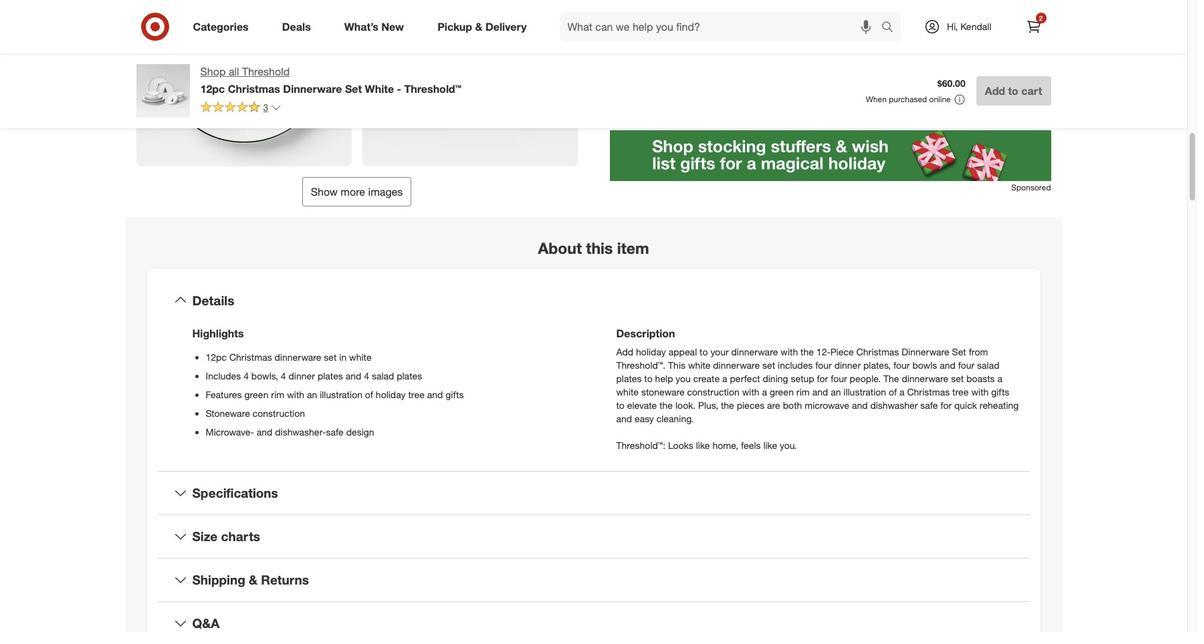 Task type: describe. For each thing, give the bounding box(es) containing it.
description
[[616, 327, 675, 341]]

what's new link
[[333, 12, 421, 41]]

boasts
[[967, 374, 995, 385]]

what's
[[344, 20, 379, 33]]

the
[[884, 374, 899, 385]]

with
[[637, 40, 655, 52]]

microwave-
[[206, 427, 254, 438]]

people.
[[850, 374, 881, 385]]

your
[[711, 347, 729, 358]]

includes 4 bowls, 4 dinner plates and 4 salad plates
[[206, 371, 422, 382]]

features
[[206, 390, 242, 401]]

& for shipping
[[249, 573, 258, 588]]

four up the
[[894, 360, 910, 372]]

q&a button
[[158, 602, 1030, 633]]

0 horizontal spatial the
[[660, 400, 673, 412]]

0 horizontal spatial green
[[244, 390, 269, 401]]

illustration inside add holiday appeal to your dinnerware with the 12-piece christmas dinnerware set from threshold™. this white dinnerware set includes four dinner plates, four bowls and four salad plates to help you create a perfect dining setup for four people. the dinnerware set boasts a white stoneware construction with a green rim and an illustration of a christmas tree with gifts to elevate the look. plus, the pieces are both microwave and dishwasher safe for quick reheating and easy cleaning.
[[844, 387, 886, 398]]

tree inside add holiday appeal to your dinnerware with the 12-piece christmas dinnerware set from threshold™. this white dinnerware set includes four dinner plates, four bowls and four salad plates to help you create a perfect dining setup for four people. the dinnerware set boasts a white stoneware construction with a green rim and an illustration of a christmas tree with gifts to elevate the look. plus, the pieces are both microwave and dishwasher safe for quick reheating and easy cleaning.
[[953, 387, 969, 398]]

pickup & delivery
[[438, 20, 527, 33]]

12pc christmas dinnerware set in white
[[206, 352, 372, 364]]

look.
[[676, 400, 696, 412]]

2 horizontal spatial the
[[801, 347, 814, 358]]

safe
[[907, 99, 926, 110]]

0 horizontal spatial set
[[324, 352, 337, 364]]

1 vertical spatial 12pc
[[206, 352, 227, 364]]

a up are
[[762, 387, 767, 398]]

add for add holiday appeal to your dinnerware with the 12-piece christmas dinnerware set from threshold™. this white dinnerware set includes four dinner plates, four bowls and four salad plates to help you create a perfect dining setup for four people. the dinnerware set boasts a white stoneware construction with a green rim and an illustration of a christmas tree with gifts to elevate the look. plus, the pieces are both microwave and dishwasher safe for quick reheating and easy cleaning.
[[616, 347, 634, 358]]

to left elevate
[[616, 400, 625, 412]]

are
[[767, 400, 781, 412]]

with down includes 4 bowls, 4 dinner plates and 4 salad plates
[[287, 390, 304, 401]]

holiday inside add holiday appeal to your dinnerware with the 12-piece christmas dinnerware set from threshold™. this white dinnerware set includes four dinner plates, four bowls and four salad plates to help you create a perfect dining setup for four people. the dinnerware set boasts a white stoneware construction with a green rim and an illustration of a christmas tree with gifts to elevate the look. plus, the pieces are both microwave and dishwasher safe for quick reheating and easy cleaning.
[[636, 347, 666, 358]]

threshold
[[242, 65, 290, 78]]

in
[[339, 352, 347, 364]]

looks
[[668, 440, 694, 452]]

of inside add holiday appeal to your dinnerware with the 12-piece christmas dinnerware set from threshold™. this white dinnerware set includes four dinner plates, four bowls and four salad plates to help you create a perfect dining setup for four people. the dinnerware set boasts a white stoneware construction with a green rim and an illustration of a christmas tree with gifts to elevate the look. plus, the pieces are both microwave and dishwasher safe for quick reheating and easy cleaning.
[[889, 387, 897, 398]]

shipping & returns button
[[158, 559, 1030, 602]]

sponsored
[[1012, 182, 1051, 192]]

gifts inside add holiday appeal to your dinnerware with the 12-piece christmas dinnerware set from threshold™. this white dinnerware set includes four dinner plates, four bowls and four salad plates to help you create a perfect dining setup for four people. the dinnerware set boasts a white stoneware construction with a green rim and an illustration of a christmas tree with gifts to elevate the look. plus, the pieces are both microwave and dishwasher safe for quick reheating and easy cleaning.
[[992, 387, 1010, 398]]

setup
[[791, 374, 815, 385]]

0 horizontal spatial white
[[349, 352, 372, 364]]

microwave
[[805, 400, 850, 412]]

0 horizontal spatial of
[[365, 390, 373, 401]]

with up the pieces
[[742, 387, 760, 398]]

with down "boasts" in the right of the page
[[972, 387, 989, 398]]

add to cart
[[985, 84, 1043, 98]]

12pc inside shop all threshold 12pc christmas dinnerware set white - threshold™
[[200, 82, 225, 96]]

help
[[655, 374, 673, 385]]

deals
[[282, 20, 311, 33]]

feels
[[741, 440, 761, 452]]

& for pickup
[[475, 20, 483, 33]]

delivery
[[486, 20, 527, 33]]

create
[[694, 374, 720, 385]]

deals link
[[271, 12, 328, 41]]

dishwasher
[[871, 400, 918, 412]]

christmas up bowls, in the bottom of the page
[[229, 352, 272, 364]]

dishwasher-
[[275, 427, 326, 438]]

search button
[[876, 12, 908, 44]]

affirm
[[658, 40, 682, 52]]

purchased
[[889, 94, 927, 104]]

1 horizontal spatial white
[[616, 387, 639, 398]]

what's new
[[344, 20, 404, 33]]

cart
[[1022, 84, 1043, 98]]

threshold™.
[[616, 360, 666, 372]]

show
[[311, 185, 338, 199]]

1 like from the left
[[696, 440, 710, 452]]

details button
[[158, 279, 1030, 322]]

show more images
[[311, 185, 403, 199]]

on
[[685, 40, 696, 52]]

0 horizontal spatial holiday
[[376, 390, 406, 401]]

returns
[[261, 573, 309, 588]]

four left people.
[[831, 374, 847, 385]]

from
[[969, 347, 988, 358]]

shipping & returns
[[192, 573, 309, 588]]

add holiday appeal to your dinnerware with the 12-piece christmas dinnerware set from threshold™. this white dinnerware set includes four dinner plates, four bowls and four salad plates to help you create a perfect dining setup for four people. the dinnerware set boasts a white stoneware construction with a green rim and an illustration of a christmas tree with gifts to elevate the look. plus, the pieces are both microwave and dishwasher safe for quick reheating and easy cleaning.
[[616, 347, 1019, 425]]

set inside add holiday appeal to your dinnerware with the 12-piece christmas dinnerware set from threshold™. this white dinnerware set includes four dinner plates, four bowls and four salad plates to help you create a perfect dining setup for four people. the dinnerware set boasts a white stoneware construction with a green rim and an illustration of a christmas tree with gifts to elevate the look. plus, the pieces are both microwave and dishwasher safe for quick reheating and easy cleaning.
[[952, 347, 966, 358]]

categories link
[[182, 12, 265, 41]]

1 horizontal spatial plates
[[397, 371, 422, 382]]

includes
[[206, 371, 241, 382]]

0 horizontal spatial salad
[[372, 371, 394, 382]]

0 horizontal spatial gifts
[[446, 390, 464, 401]]

an inside add holiday appeal to your dinnerware with the 12-piece christmas dinnerware set from threshold™. this white dinnerware set includes four dinner plates, four bowls and four salad plates to help you create a perfect dining setup for four people. the dinnerware set boasts a white stoneware construction with a green rim and an illustration of a christmas tree with gifts to elevate the look. plus, the pieces are both microwave and dishwasher safe for quick reheating and easy cleaning.
[[831, 387, 841, 398]]

plates inside add holiday appeal to your dinnerware with the 12-piece christmas dinnerware set from threshold™. this white dinnerware set includes four dinner plates, four bowls and four salad plates to help you create a perfect dining setup for four people. the dinnerware set boasts a white stoneware construction with a green rim and an illustration of a christmas tree with gifts to elevate the look. plus, the pieces are both microwave and dishwasher safe for quick reheating and easy cleaning.
[[616, 374, 642, 385]]

12pc christmas dinnerware set white - threshold&#8482;, 5 of 7 image
[[136, 0, 352, 166]]

pieces
[[737, 400, 765, 412]]

1 horizontal spatial set
[[763, 360, 775, 372]]

3
[[263, 102, 268, 113]]

bowls,
[[251, 371, 278, 382]]

set inside shop all threshold 12pc christmas dinnerware set white - threshold™
[[345, 82, 362, 96]]

charts
[[221, 529, 260, 545]]

threshold™
[[404, 82, 462, 96]]

a right "boasts" in the right of the page
[[998, 374, 1003, 385]]

-
[[397, 82, 401, 96]]

2 like from the left
[[764, 440, 777, 452]]

new
[[382, 20, 404, 33]]

2 4 from the left
[[281, 371, 286, 382]]

perfect
[[730, 374, 760, 385]]

you.
[[780, 440, 797, 452]]

pickup
[[438, 20, 472, 33]]

orders
[[698, 40, 725, 52]]

threshold™:
[[616, 440, 666, 452]]

highlights
[[192, 327, 244, 341]]

stoneware construction
[[206, 408, 305, 420]]

shop
[[200, 65, 226, 78]]

dinnerware inside add holiday appeal to your dinnerware with the 12-piece christmas dinnerware set from threshold™. this white dinnerware set includes four dinner plates, four bowls and four salad plates to help you create a perfect dining setup for four people. the dinnerware set boasts a white stoneware construction with a green rim and an illustration of a christmas tree with gifts to elevate the look. plus, the pieces are both microwave and dishwasher safe for quick reheating and easy cleaning.
[[902, 347, 950, 358]]

more
[[341, 185, 365, 199]]

$60.00
[[938, 78, 966, 89]]

image of 12pc christmas dinnerware set white - threshold™ image
[[136, 64, 190, 118]]

q&a
[[192, 616, 220, 631]]

green inside add holiday appeal to your dinnerware with the 12-piece christmas dinnerware set from threshold™. this white dinnerware set includes four dinner plates, four bowls and four salad plates to help you create a perfect dining setup for four people. the dinnerware set boasts a white stoneware construction with a green rim and an illustration of a christmas tree with gifts to elevate the look. plus, the pieces are both microwave and dishwasher safe for quick reheating and easy cleaning.
[[770, 387, 794, 398]]



Task type: locate. For each thing, give the bounding box(es) containing it.
bowls
[[913, 360, 937, 372]]

christmas inside shop all threshold 12pc christmas dinnerware set white - threshold™
[[228, 82, 280, 96]]

12pc down the shop
[[200, 82, 225, 96]]

white up elevate
[[616, 387, 639, 398]]

0 horizontal spatial like
[[696, 440, 710, 452]]

1 vertical spatial for
[[941, 400, 952, 412]]

1 horizontal spatial green
[[770, 387, 794, 398]]

when
[[866, 94, 887, 104]]

green up stoneware construction
[[244, 390, 269, 401]]

over up "affirm" on the right top
[[658, 25, 680, 38]]

construction up plus,
[[687, 387, 740, 398]]

1 vertical spatial set
[[952, 347, 966, 358]]

item
[[617, 239, 649, 257]]

white up 'create'
[[688, 360, 711, 372]]

microwave- and dishwasher-safe design
[[206, 427, 374, 438]]

set left in
[[324, 352, 337, 364]]

pay over time with affirm on orders over $100
[[637, 25, 769, 52]]

dinner inside add holiday appeal to your dinnerware with the 12-piece christmas dinnerware set from threshold™. this white dinnerware set includes four dinner plates, four bowls and four salad plates to help you create a perfect dining setup for four people. the dinnerware set boasts a white stoneware construction with a green rim and an illustration of a christmas tree with gifts to elevate the look. plus, the pieces are both microwave and dishwasher safe for quick reheating and easy cleaning.
[[835, 360, 861, 372]]

0 horizontal spatial dinner
[[289, 371, 315, 382]]

to inside button
[[1008, 84, 1019, 98]]

you
[[676, 374, 691, 385]]

1 vertical spatial safe
[[326, 427, 344, 438]]

1 vertical spatial &
[[249, 573, 258, 588]]

about
[[538, 239, 582, 257]]

add left cart
[[985, 84, 1005, 98]]

1 4 from the left
[[244, 371, 249, 382]]

microwave safe
[[860, 99, 926, 110]]

0 horizontal spatial add
[[616, 347, 634, 358]]

salad up "boasts" in the right of the page
[[977, 360, 1000, 372]]

threshold™: looks like home, feels like you.
[[616, 440, 797, 452]]

search
[[876, 21, 908, 35]]

rim down bowls, in the bottom of the page
[[271, 390, 284, 401]]

& left returns
[[249, 573, 258, 588]]

image gallery element
[[136, 0, 578, 207]]

construction
[[687, 387, 740, 398], [253, 408, 305, 420]]

1 horizontal spatial for
[[941, 400, 952, 412]]

time
[[683, 25, 705, 38]]

the down stoneware
[[660, 400, 673, 412]]

salad up features green rim with an illustration of holiday tree and gifts
[[372, 371, 394, 382]]

1 horizontal spatial of
[[889, 387, 897, 398]]

white right in
[[349, 352, 372, 364]]

2 horizontal spatial set
[[951, 374, 964, 385]]

over left the $100
[[728, 40, 746, 52]]

1 horizontal spatial 4
[[281, 371, 286, 382]]

1 horizontal spatial an
[[831, 387, 841, 398]]

& inside dropdown button
[[249, 573, 258, 588]]

dining
[[763, 374, 788, 385]]

0 horizontal spatial for
[[817, 374, 828, 385]]

0 horizontal spatial 4
[[244, 371, 249, 382]]

dinner down piece
[[835, 360, 861, 372]]

four down from in the bottom right of the page
[[958, 360, 975, 372]]

1 horizontal spatial set
[[952, 347, 966, 358]]

salad inside add holiday appeal to your dinnerware with the 12-piece christmas dinnerware set from threshold™. this white dinnerware set includes four dinner plates, four bowls and four salad plates to help you create a perfect dining setup for four people. the dinnerware set boasts a white stoneware construction with a green rim and an illustration of a christmas tree with gifts to elevate the look. plus, the pieces are both microwave and dishwasher safe for quick reheating and easy cleaning.
[[977, 360, 1000, 372]]

construction inside add holiday appeal to your dinnerware with the 12-piece christmas dinnerware set from threshold™. this white dinnerware set includes four dinner plates, four bowls and four salad plates to help you create a perfect dining setup for four people. the dinnerware set boasts a white stoneware construction with a green rim and an illustration of a christmas tree with gifts to elevate the look. plus, the pieces are both microwave and dishwasher safe for quick reheating and easy cleaning.
[[687, 387, 740, 398]]

1 horizontal spatial dinner
[[835, 360, 861, 372]]

dinnerware up bowls
[[902, 347, 950, 358]]

and
[[940, 360, 956, 372], [346, 371, 361, 382], [813, 387, 828, 398], [427, 390, 443, 401], [852, 400, 868, 412], [616, 414, 632, 425], [257, 427, 273, 438]]

of up dishwasher at the right bottom
[[889, 387, 897, 398]]

2 horizontal spatial plates
[[616, 374, 642, 385]]

add to cart button
[[976, 76, 1051, 106]]

a right 'create'
[[722, 374, 727, 385]]

1 horizontal spatial salad
[[977, 360, 1000, 372]]

like right looks in the bottom of the page
[[696, 440, 710, 452]]

for right setup at the bottom right
[[817, 374, 828, 385]]

dinner down 12pc christmas dinnerware set in white
[[289, 371, 315, 382]]

green
[[770, 387, 794, 398], [244, 390, 269, 401]]

reheating
[[980, 400, 1019, 412]]

& right pickup
[[475, 20, 483, 33]]

green down dining
[[770, 387, 794, 398]]

illustration down people.
[[844, 387, 886, 398]]

elevate
[[627, 400, 657, 412]]

1 vertical spatial construction
[[253, 408, 305, 420]]

1 vertical spatial holiday
[[376, 390, 406, 401]]

both
[[783, 400, 802, 412]]

this
[[668, 360, 686, 372]]

0 vertical spatial for
[[817, 374, 828, 385]]

categories
[[193, 20, 249, 33]]

size charts
[[192, 529, 260, 545]]

0 horizontal spatial construction
[[253, 408, 305, 420]]

christmas
[[228, 82, 280, 96], [857, 347, 899, 358], [229, 352, 272, 364], [907, 387, 950, 398]]

0 horizontal spatial safe
[[326, 427, 344, 438]]

2 horizontal spatial white
[[688, 360, 711, 372]]

details
[[192, 293, 234, 308]]

dinnerware down threshold
[[283, 82, 342, 96]]

set left "boasts" in the right of the page
[[951, 374, 964, 385]]

0 horizontal spatial over
[[658, 25, 680, 38]]

shop all threshold 12pc christmas dinnerware set white - threshold™
[[200, 65, 462, 96]]

specifications button
[[158, 473, 1030, 515]]

rim down setup at the bottom right
[[797, 387, 810, 398]]

safe right dishwasher at the right bottom
[[921, 400, 938, 412]]

to
[[1008, 84, 1019, 98], [700, 347, 708, 358], [644, 374, 653, 385], [616, 400, 625, 412]]

with up includes
[[781, 347, 798, 358]]

like
[[696, 440, 710, 452], [764, 440, 777, 452]]

all
[[229, 65, 239, 78]]

0 vertical spatial set
[[345, 82, 362, 96]]

0 vertical spatial construction
[[687, 387, 740, 398]]

1 horizontal spatial construction
[[687, 387, 740, 398]]

to down threshold™.
[[644, 374, 653, 385]]

0 horizontal spatial set
[[345, 82, 362, 96]]

2 link
[[1019, 12, 1049, 41]]

0 vertical spatial safe
[[921, 400, 938, 412]]

an
[[831, 387, 841, 398], [307, 390, 317, 401]]

stoneware
[[641, 387, 685, 398]]

home,
[[713, 440, 739, 452]]

0 horizontal spatial &
[[249, 573, 258, 588]]

1 horizontal spatial &
[[475, 20, 483, 33]]

four
[[816, 360, 832, 372], [894, 360, 910, 372], [958, 360, 975, 372], [831, 374, 847, 385]]

4 right bowls, in the bottom of the page
[[281, 371, 286, 382]]

0 horizontal spatial tree
[[408, 390, 425, 401]]

1 vertical spatial dinnerware
[[902, 347, 950, 358]]

design
[[346, 427, 374, 438]]

set left from in the bottom right of the page
[[952, 347, 966, 358]]

safe
[[921, 400, 938, 412], [326, 427, 344, 438]]

the right plus,
[[721, 400, 734, 412]]

1 horizontal spatial dinnerware
[[902, 347, 950, 358]]

0 vertical spatial &
[[475, 20, 483, 33]]

4 left bowls, in the bottom of the page
[[244, 371, 249, 382]]

pay
[[637, 25, 655, 38]]

0 horizontal spatial rim
[[271, 390, 284, 401]]

set
[[345, 82, 362, 96], [952, 347, 966, 358]]

set left white at the left top of the page
[[345, 82, 362, 96]]

1 horizontal spatial tree
[[953, 387, 969, 398]]

3 4 from the left
[[364, 371, 369, 382]]

0 vertical spatial dinnerware
[[283, 82, 342, 96]]

0 vertical spatial holiday
[[636, 347, 666, 358]]

illustration down includes 4 bowls, 4 dinner plates and 4 salad plates
[[320, 390, 363, 401]]

the
[[801, 347, 814, 358], [660, 400, 673, 412], [721, 400, 734, 412]]

2 horizontal spatial 4
[[364, 371, 369, 382]]

safe left design
[[326, 427, 344, 438]]

1 horizontal spatial safe
[[921, 400, 938, 412]]

1 horizontal spatial the
[[721, 400, 734, 412]]

appeal
[[669, 347, 697, 358]]

size charts button
[[158, 516, 1030, 558]]

salad
[[977, 360, 1000, 372], [372, 371, 394, 382]]

4
[[244, 371, 249, 382], [281, 371, 286, 382], [364, 371, 369, 382]]

includes
[[778, 360, 813, 372]]

stoneware
[[206, 408, 250, 420]]

easy
[[635, 414, 654, 425]]

over
[[658, 25, 680, 38], [728, 40, 746, 52]]

holiday
[[636, 347, 666, 358], [376, 390, 406, 401]]

white
[[349, 352, 372, 364], [688, 360, 711, 372], [616, 387, 639, 398]]

christmas down threshold
[[228, 82, 280, 96]]

hi,
[[947, 21, 958, 32]]

1 vertical spatial add
[[616, 347, 634, 358]]

add up threshold™.
[[616, 347, 634, 358]]

12pc up includes
[[206, 352, 227, 364]]

add
[[985, 84, 1005, 98], [616, 347, 634, 358]]

1 horizontal spatial add
[[985, 84, 1005, 98]]

1 horizontal spatial over
[[728, 40, 746, 52]]

set
[[324, 352, 337, 364], [763, 360, 775, 372], [951, 374, 964, 385]]

piece
[[831, 347, 854, 358]]

dinnerware inside shop all threshold 12pc christmas dinnerware set white - threshold™
[[283, 82, 342, 96]]

construction up the 'microwave- and dishwasher-safe design'
[[253, 408, 305, 420]]

2
[[1039, 14, 1043, 22]]

shipping
[[192, 573, 245, 588]]

an down includes 4 bowls, 4 dinner plates and 4 salad plates
[[307, 390, 317, 401]]

to left cart
[[1008, 84, 1019, 98]]

plates,
[[864, 360, 891, 372]]

the left 12- on the bottom right of the page
[[801, 347, 814, 358]]

0 horizontal spatial an
[[307, 390, 317, 401]]

advertisement region
[[610, 130, 1051, 181]]

1 horizontal spatial gifts
[[992, 387, 1010, 398]]

safe inside add holiday appeal to your dinnerware with the 12-piece christmas dinnerware set from threshold™. this white dinnerware set includes four dinner plates, four bowls and four salad plates to help you create a perfect dining setup for four people. the dinnerware set boasts a white stoneware construction with a green rim and an illustration of a christmas tree with gifts to elevate the look. plus, the pieces are both microwave and dishwasher safe for quick reheating and easy cleaning.
[[921, 400, 938, 412]]

features green rim with an illustration of holiday tree and gifts
[[206, 390, 464, 401]]

12pc christmas dinnerware set white - threshold&#8482;, 6 of 7 image
[[362, 0, 578, 166]]

quick
[[955, 400, 977, 412]]

set up dining
[[763, 360, 775, 372]]

12pc
[[200, 82, 225, 96], [206, 352, 227, 364]]

dinnerware
[[731, 347, 778, 358], [275, 352, 321, 364], [713, 360, 760, 372], [902, 374, 949, 385]]

online
[[930, 94, 951, 104]]

like left the you.
[[764, 440, 777, 452]]

tree
[[953, 387, 969, 398], [408, 390, 425, 401]]

add inside add to cart button
[[985, 84, 1005, 98]]

12-
[[817, 347, 831, 358]]

this
[[586, 239, 613, 257]]

plus,
[[698, 400, 718, 412]]

gifts
[[992, 387, 1010, 398], [446, 390, 464, 401]]

1 horizontal spatial holiday
[[636, 347, 666, 358]]

What can we help you find? suggestions appear below search field
[[560, 12, 885, 41]]

1 horizontal spatial illustration
[[844, 387, 886, 398]]

0 vertical spatial over
[[658, 25, 680, 38]]

1 vertical spatial over
[[728, 40, 746, 52]]

0 vertical spatial add
[[985, 84, 1005, 98]]

add for add to cart
[[985, 84, 1005, 98]]

0 horizontal spatial plates
[[318, 371, 343, 382]]

an up microwave
[[831, 387, 841, 398]]

to left your at bottom
[[700, 347, 708, 358]]

microwave
[[860, 99, 905, 110]]

when purchased online
[[866, 94, 951, 104]]

0 horizontal spatial illustration
[[320, 390, 363, 401]]

kendall
[[961, 21, 992, 32]]

4 up features green rim with an illustration of holiday tree and gifts
[[364, 371, 369, 382]]

for left quick
[[941, 400, 952, 412]]

1 horizontal spatial rim
[[797, 387, 810, 398]]

add inside add holiday appeal to your dinnerware with the 12-piece christmas dinnerware set from threshold™. this white dinnerware set includes four dinner plates, four bowls and four salad plates to help you create a perfect dining setup for four people. the dinnerware set boasts a white stoneware construction with a green rim and an illustration of a christmas tree with gifts to elevate the look. plus, the pieces are both microwave and dishwasher safe for quick reheating and easy cleaning.
[[616, 347, 634, 358]]

0 horizontal spatial dinnerware
[[283, 82, 342, 96]]

a up dishwasher at the right bottom
[[900, 387, 905, 398]]

rim inside add holiday appeal to your dinnerware with the 12-piece christmas dinnerware set from threshold™. this white dinnerware set includes four dinner plates, four bowls and four salad plates to help you create a perfect dining setup for four people. the dinnerware set boasts a white stoneware construction with a green rim and an illustration of a christmas tree with gifts to elevate the look. plus, the pieces are both microwave and dishwasher safe for quick reheating and easy cleaning.
[[797, 387, 810, 398]]

christmas up plates,
[[857, 347, 899, 358]]

christmas down bowls
[[907, 387, 950, 398]]

0 vertical spatial 12pc
[[200, 82, 225, 96]]

four down 12- on the bottom right of the page
[[816, 360, 832, 372]]

rim
[[797, 387, 810, 398], [271, 390, 284, 401]]

of up design
[[365, 390, 373, 401]]

1 horizontal spatial like
[[764, 440, 777, 452]]

pickup & delivery link
[[426, 12, 544, 41]]



Task type: vqa. For each thing, say whether or not it's contained in the screenshot.
$59.99 corresponding to $19.99 - $59.99
no



